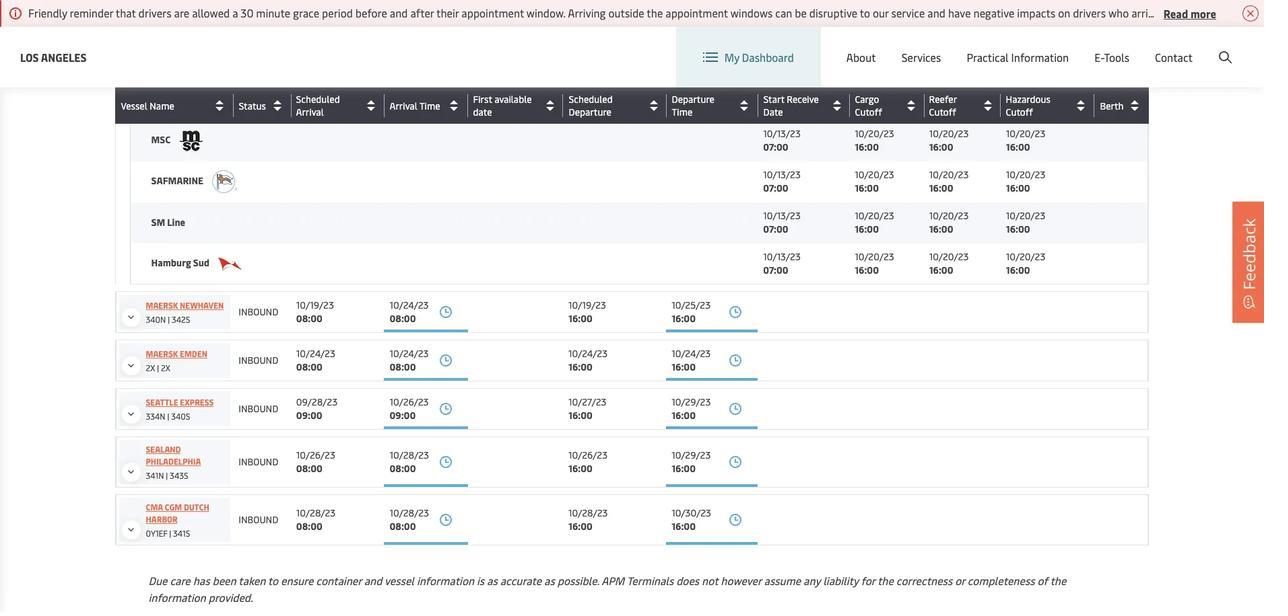 Task type: describe. For each thing, give the bounding box(es) containing it.
cutoff for reefer
[[929, 106, 956, 119]]

my dashboard button
[[703, 27, 794, 88]]

16:00 inside 10/28/23 16:00
[[569, 521, 593, 533]]

hamburg sud image
[[218, 257, 243, 271]]

first available date button
[[473, 93, 559, 119]]

available
[[494, 93, 532, 106]]

10/29/23 16:00 for 10/26/23
[[672, 449, 711, 476]]

| inside "cma cgm dutch harbor 0y1ef | 341s"
[[169, 529, 171, 540]]

emden
[[180, 349, 207, 360]]

| for 09/28/23 09:00
[[167, 412, 169, 422]]

08:00 inside inbound 08:00
[[296, 13, 323, 26]]

10/24/23 08:00 for 10/19/23
[[390, 299, 429, 325]]

feedback
[[1238, 219, 1260, 290]]

impacts
[[1017, 5, 1056, 20]]

about
[[847, 50, 876, 65]]

who
[[1109, 5, 1129, 20]]

dutch
[[184, 502, 209, 513]]

switch
[[885, 39, 917, 54]]

time.
[[1177, 5, 1201, 20]]

10/24/23 08:00 for 10/24/23
[[390, 348, 429, 374]]

2 horizontal spatial the
[[1050, 574, 1067, 589]]

2 that from the left
[[1240, 5, 1260, 20]]

10/28/23 16:00
[[569, 507, 608, 533]]

341n
[[146, 471, 164, 482]]

scheduled departure
[[569, 93, 613, 119]]

1 07:00 from the top
[[763, 59, 788, 72]]

1 horizontal spatial and
[[390, 5, 408, 20]]

first
[[473, 93, 492, 106]]

date
[[763, 106, 783, 119]]

express
[[180, 397, 214, 408]]

ensure
[[281, 574, 313, 589]]

10/30/23 16:00
[[672, 507, 711, 533]]

seattle
[[146, 397, 178, 408]]

08:00 inside 10/19/23 08:00
[[296, 313, 323, 325]]

09:00 for 10/26/23 09:00
[[390, 410, 416, 422]]

of
[[1038, 574, 1048, 589]]

10/13/23 07:00 for maersk line ltd
[[763, 86, 801, 112]]

inbound inside inbound 08:00
[[239, 6, 278, 19]]

1 10/13/23 from the top
[[763, 45, 801, 58]]

due care has been taken to ensure container and vessel information is as accurate as possible. apm terminals does not however assume any liability for the correctness or completeness of the information provided.
[[149, 574, 1067, 606]]

los angeles link
[[20, 49, 87, 66]]

sm
[[151, 216, 165, 229]]

msc image
[[179, 130, 204, 152]]

10/13/23 for hamburg sud
[[763, 250, 801, 263]]

philadelphia
[[146, 457, 201, 467]]

los
[[20, 50, 39, 64]]

07:00 for hamburg sud
[[763, 264, 788, 277]]

receive
[[787, 93, 819, 106]]

friendly reminder that drivers are allowed a 30 minute grace period before and after their appointment window. arriving outside the appointment windows can be disruptive to our service and have negative impacts on drivers who arrive on time. drivers that a
[[28, 5, 1264, 20]]

los angeles
[[20, 50, 87, 64]]

10/26/23 16:00
[[569, 449, 608, 476]]

10/13/23 07:00 for msc
[[763, 127, 801, 154]]

global
[[1005, 39, 1036, 54]]

| for 10/26/23 08:00
[[166, 471, 168, 482]]

maersk for 10/24/23
[[146, 349, 178, 360]]

more
[[1191, 6, 1216, 21]]

departure inside scheduled departure
[[569, 106, 612, 119]]

msc
[[151, 133, 173, 146]]

16:00 inside 10/19/23 16:00
[[569, 313, 593, 325]]

provided.
[[208, 591, 253, 606]]

e-
[[1095, 50, 1104, 65]]

vessel name
[[121, 99, 174, 112]]

338n
[[146, 21, 165, 32]]

to inside 'due care has been taken to ensure container and vessel information is as accurate as possible. apm terminals does not however assume any liability for the correctness or completeness of the information provided.'
[[268, 574, 278, 589]]

10/28/23 08:00 for 10/26/23
[[390, 449, 429, 476]]

hazardous cutoff
[[1006, 93, 1051, 119]]

2 appointment from the left
[[666, 5, 728, 20]]

period
[[322, 5, 353, 20]]

10/29/23 for 10/26/23
[[672, 449, 711, 462]]

inbound for 10/19/23
[[239, 306, 278, 319]]

0y1ef
[[146, 529, 167, 540]]

2 horizontal spatial and
[[928, 5, 946, 20]]

friendly
[[28, 5, 67, 20]]

possible.
[[558, 574, 599, 589]]

start receive date button
[[763, 93, 846, 119]]

completeness
[[968, 574, 1035, 589]]

minute
[[256, 5, 290, 20]]

cutoff for cargo
[[855, 106, 882, 119]]

cargo
[[855, 93, 879, 106]]

cargo cutoff button
[[855, 93, 921, 119]]

| for 10/19/23 08:00
[[168, 315, 170, 325]]

global menu
[[1005, 39, 1066, 54]]

10/13/23 for safmarine
[[763, 168, 801, 181]]

berth button
[[1100, 95, 1145, 117]]

10/19/23 for 16:00
[[569, 299, 606, 312]]

341s inside "cma cgm dutch harbor 0y1ef | 341s"
[[173, 529, 190, 540]]

10/13/23 07:00 for safmarine
[[763, 168, 801, 195]]

reefer
[[929, 93, 957, 106]]

cgm
[[165, 502, 182, 513]]

hazardous
[[1006, 93, 1051, 106]]

| inside maersk copenhagen 338n | 341s
[[167, 21, 169, 32]]

read more button
[[1164, 5, 1216, 22]]

cutoff for hazardous
[[1006, 106, 1033, 119]]

08:00 inside "10/26/23 08:00"
[[296, 463, 323, 476]]

cargo cutoff
[[855, 93, 882, 119]]

care
[[170, 574, 190, 589]]

time for departure time
[[672, 106, 693, 119]]

newhaven
[[180, 300, 224, 311]]

sud
[[193, 257, 210, 269]]

reefer cutoff button
[[929, 93, 997, 119]]

menu
[[1038, 39, 1066, 54]]

16:00 inside 10/25/23 16:00
[[672, 313, 696, 325]]

334n
[[146, 412, 165, 422]]

liability
[[823, 574, 859, 589]]

10/26/23 for 16:00
[[569, 449, 608, 462]]

contact button
[[1155, 27, 1193, 88]]

vessel
[[121, 99, 147, 112]]

name
[[150, 99, 174, 112]]

maersk emden 2x | 2x
[[146, 349, 207, 374]]

departure time
[[672, 93, 715, 119]]

accurate
[[500, 574, 542, 589]]

assume
[[764, 574, 801, 589]]

drivers
[[1203, 5, 1237, 20]]

2 as from the left
[[544, 574, 555, 589]]

| for 10/24/23 08:00
[[157, 363, 159, 374]]

2 on from the left
[[1162, 5, 1174, 20]]

09/28/23 09:00
[[296, 396, 338, 422]]

10/25/23
[[672, 299, 711, 312]]

line for sm
[[167, 216, 185, 229]]

343s
[[170, 471, 188, 482]]

arrival time
[[390, 99, 440, 112]]

341s inside maersk copenhagen 338n | 341s
[[171, 21, 188, 32]]

contact
[[1155, 50, 1193, 65]]

sm line
[[151, 216, 185, 229]]

vessel
[[385, 574, 414, 589]]

inbound for 09/28/23
[[239, 403, 278, 416]]

1 as from the left
[[487, 574, 498, 589]]

dashboard
[[742, 50, 794, 65]]

are
[[174, 5, 189, 20]]

switch location button
[[864, 39, 961, 54]]

maersk for 10/19/23
[[146, 300, 178, 311]]



Task type: vqa. For each thing, say whether or not it's contained in the screenshot.
News & Media on the right top of page
no



Task type: locate. For each thing, give the bounding box(es) containing it.
scheduled departure button
[[569, 93, 663, 119]]

and inside 'due care has been taken to ensure container and vessel information is as accurate as possible. apm terminals does not however assume any liability for the correctness or completeness of the information provided.'
[[364, 574, 382, 589]]

berth
[[1100, 99, 1124, 112]]

hamburg sud
[[151, 257, 212, 269]]

cutoff inside hazardous cutoff
[[1006, 106, 1033, 119]]

reefer cutoff
[[929, 93, 957, 119]]

information left is
[[417, 574, 474, 589]]

time for arrival time
[[419, 99, 440, 112]]

10/28/23 08:00
[[390, 449, 429, 476], [296, 507, 336, 533], [390, 507, 429, 533]]

time
[[419, 99, 440, 112], [672, 106, 693, 119]]

07:00 for safmarine
[[763, 182, 788, 195]]

date
[[473, 106, 492, 119]]

10/28/23 08:00 down "10/26/23 08:00"
[[296, 507, 336, 533]]

maersk newhaven 340n | 342s
[[146, 300, 224, 325]]

5 07:00 from the top
[[763, 223, 788, 236]]

1 a from the left
[[232, 5, 238, 20]]

| inside seattle express 334n | 340s
[[167, 412, 169, 422]]

time inside departure time
[[672, 106, 693, 119]]

as right accurate
[[544, 574, 555, 589]]

and
[[390, 5, 408, 20], [928, 5, 946, 20], [364, 574, 382, 589]]

or
[[955, 574, 965, 589]]

global menu button
[[975, 27, 1079, 67]]

5 10/13/23 07:00 from the top
[[763, 209, 801, 236]]

and left "vessel"
[[364, 574, 382, 589]]

inbound left 09/28/23 09:00 on the left of page
[[239, 403, 278, 416]]

that
[[116, 5, 136, 20], [1240, 5, 1260, 20]]

10/24/23 08:00
[[390, 299, 429, 325], [296, 348, 335, 374], [390, 348, 429, 374]]

0 horizontal spatial 10/24/23 16:00
[[569, 348, 608, 374]]

| inside maersk emden 2x | 2x
[[157, 363, 159, 374]]

1 horizontal spatial scheduled
[[569, 93, 613, 106]]

2 10/29/23 from the top
[[672, 449, 711, 462]]

1 horizontal spatial departure
[[672, 93, 715, 106]]

grace
[[293, 5, 319, 20]]

2 2x from the left
[[161, 363, 170, 374]]

10/24/23 16:00
[[569, 348, 608, 374], [672, 348, 711, 374]]

1 horizontal spatial on
[[1162, 5, 1174, 20]]

2 10/13/23 from the top
[[763, 86, 801, 99]]

before
[[356, 5, 387, 20]]

10/24/23
[[390, 299, 429, 312], [296, 348, 335, 360], [390, 348, 429, 360], [569, 348, 608, 360], [672, 348, 711, 360]]

1 vertical spatial 341s
[[173, 529, 190, 540]]

2 cutoff from the left
[[929, 106, 956, 119]]

0 horizontal spatial 10/19/23
[[296, 299, 334, 312]]

arrival
[[390, 99, 417, 112], [296, 106, 324, 119]]

maersk up 340n
[[146, 300, 178, 311]]

1 10/13/23 07:00 from the top
[[763, 45, 801, 72]]

that right reminder
[[116, 5, 136, 20]]

appointment right their on the top left of the page
[[462, 5, 524, 20]]

1 maersk from the top
[[146, 0, 178, 5]]

1 horizontal spatial that
[[1240, 5, 1260, 20]]

16:00
[[569, 13, 593, 26], [672, 13, 696, 26], [855, 59, 879, 72], [929, 59, 954, 72], [1006, 59, 1030, 72], [855, 100, 879, 112], [929, 100, 954, 112], [1006, 100, 1030, 112], [855, 141, 879, 154], [929, 141, 954, 154], [1006, 141, 1030, 154], [855, 182, 879, 195], [929, 182, 954, 195], [1006, 182, 1030, 195], [855, 223, 879, 236], [929, 223, 954, 236], [1006, 223, 1030, 236], [855, 264, 879, 277], [929, 264, 954, 277], [1006, 264, 1030, 277], [569, 313, 593, 325], [672, 313, 696, 325], [569, 361, 593, 374], [672, 361, 696, 374], [569, 410, 593, 422], [672, 410, 696, 422], [569, 463, 593, 476], [672, 463, 696, 476], [569, 521, 593, 533], [672, 521, 696, 533]]

2 horizontal spatial 10/26/23
[[569, 449, 608, 462]]

services button
[[902, 27, 941, 88]]

container
[[316, 574, 362, 589]]

cma cgm dutch harbor 0y1ef | 341s
[[146, 502, 209, 540]]

the right the for
[[878, 574, 894, 589]]

4 10/13/23 07:00 from the top
[[763, 168, 801, 195]]

maersk inside the maersk newhaven 340n | 342s
[[146, 300, 178, 311]]

1 horizontal spatial information
[[417, 574, 474, 589]]

login / create account
[[1130, 39, 1239, 54]]

drivers up 338n
[[138, 5, 172, 20]]

our
[[873, 5, 889, 20]]

1 horizontal spatial 10/24/23 16:00
[[672, 348, 711, 374]]

1 09:00 from the left
[[296, 410, 322, 422]]

341s down are
[[171, 21, 188, 32]]

inbound for 10/28/23
[[239, 514, 278, 527]]

0 horizontal spatial appointment
[[462, 5, 524, 20]]

cutoff inside reefer cutoff
[[929, 106, 956, 119]]

5 10/13/23 from the top
[[763, 209, 801, 222]]

4 inbound from the top
[[239, 403, 278, 416]]

cutoff right cargo cutoff button
[[929, 106, 956, 119]]

10/26/23
[[390, 396, 429, 409], [296, 449, 335, 462], [569, 449, 608, 462]]

10/13/23 for msc
[[763, 127, 801, 140]]

1 10/29/23 16:00 from the top
[[672, 396, 711, 422]]

10/20/23 16:00
[[855, 45, 894, 72], [929, 45, 969, 72], [1006, 45, 1046, 72], [855, 86, 894, 112], [929, 86, 969, 112], [1006, 86, 1046, 112], [855, 127, 894, 154], [929, 127, 969, 154], [1006, 127, 1046, 154], [855, 168, 894, 195], [929, 168, 969, 195], [1006, 168, 1046, 195], [855, 209, 894, 236], [929, 209, 969, 236], [1006, 209, 1046, 236], [855, 250, 894, 277], [929, 250, 969, 277], [1006, 250, 1046, 277]]

arrival inside 'button'
[[390, 99, 417, 112]]

on right impacts
[[1058, 5, 1070, 20]]

hamburg
[[151, 257, 191, 269]]

for
[[861, 574, 875, 589]]

08:00
[[296, 13, 323, 26], [390, 13, 416, 26], [296, 313, 323, 325], [390, 313, 416, 325], [296, 361, 323, 374], [390, 361, 416, 374], [296, 463, 323, 476], [390, 463, 416, 476], [296, 521, 323, 533], [390, 521, 416, 533]]

maersk line ltd image
[[229, 87, 253, 113]]

1 vertical spatial 10/29/23
[[672, 449, 711, 462]]

1 10/24/23 16:00 from the left
[[569, 348, 608, 374]]

on left 'time.'
[[1162, 5, 1174, 20]]

1 horizontal spatial appointment
[[666, 5, 728, 20]]

1 on from the left
[[1058, 5, 1070, 20]]

line right sm
[[167, 216, 185, 229]]

0 horizontal spatial to
[[268, 574, 278, 589]]

e-tools
[[1095, 50, 1130, 65]]

1 horizontal spatial to
[[860, 5, 870, 20]]

information
[[417, 574, 474, 589], [149, 591, 206, 606]]

10/13/23 for maersk line ltd
[[763, 86, 801, 99]]

342s
[[172, 315, 190, 325]]

16:00 inside 10/27/23 16:00
[[569, 410, 593, 422]]

1 horizontal spatial cutoff
[[929, 106, 956, 119]]

maersk copenhagen 338n | 341s
[[146, 0, 197, 32]]

3 cutoff from the left
[[1006, 106, 1033, 119]]

1 horizontal spatial as
[[544, 574, 555, 589]]

10/28/23
[[390, 449, 429, 462], [296, 507, 336, 520], [390, 507, 429, 520], [569, 507, 608, 520]]

inbound for 10/24/23
[[239, 354, 278, 367]]

1 vertical spatial maersk
[[146, 300, 178, 311]]

09:00 inside 10/26/23 09:00
[[390, 410, 416, 422]]

16:00 inside 10/30/23 16:00
[[672, 521, 696, 533]]

close alert image
[[1243, 5, 1259, 22]]

0 horizontal spatial departure
[[569, 106, 612, 119]]

1 vertical spatial line
[[167, 216, 185, 229]]

09:00 inside 09/28/23 09:00
[[296, 410, 322, 422]]

2 drivers from the left
[[1073, 5, 1106, 20]]

departure time button
[[672, 93, 755, 119]]

maersk left emden on the bottom
[[146, 349, 178, 360]]

drivers
[[138, 5, 172, 20], [1073, 5, 1106, 20]]

10/29/23 for 10/27/23
[[672, 396, 711, 409]]

1 scheduled from the left
[[296, 93, 340, 106]]

0 vertical spatial 341s
[[171, 21, 188, 32]]

07:00 for maersk line ltd
[[763, 100, 788, 112]]

2 10/13/23 07:00 from the top
[[763, 86, 801, 112]]

scheduled for departure
[[569, 93, 613, 106]]

departure
[[672, 93, 715, 106], [569, 106, 612, 119]]

inbound
[[239, 6, 278, 19], [239, 306, 278, 319], [239, 354, 278, 367], [239, 403, 278, 416], [239, 456, 278, 469], [239, 514, 278, 527]]

cutoff down about
[[855, 106, 882, 119]]

feedback button
[[1233, 202, 1264, 323]]

10/26/23 for 09:00
[[390, 396, 429, 409]]

2 09:00 from the left
[[390, 410, 416, 422]]

1 horizontal spatial 10/19/23
[[569, 299, 606, 312]]

10/13/23 07:00 for hamburg sud
[[763, 250, 801, 277]]

4 10/13/23 from the top
[[763, 168, 801, 181]]

10/28/23 08:00 up "vessel"
[[390, 507, 429, 533]]

can
[[775, 5, 792, 20]]

340s
[[171, 412, 190, 422]]

10/28/23 08:00 down 10/26/23 09:00
[[390, 449, 429, 476]]

0 horizontal spatial as
[[487, 574, 498, 589]]

practical
[[967, 50, 1009, 65]]

1 horizontal spatial drivers
[[1073, 5, 1106, 20]]

10/24/23 16:00 down 10/25/23 16:00
[[672, 348, 711, 374]]

status button
[[239, 95, 288, 117]]

inbound right allowed
[[239, 6, 278, 19]]

0 horizontal spatial 10/26/23
[[296, 449, 335, 462]]

angeles
[[41, 50, 87, 64]]

maersk
[[151, 92, 184, 105]]

10/29/23 16:00 for 10/27/23
[[672, 396, 711, 422]]

0 vertical spatial information
[[417, 574, 474, 589]]

10/13/23 07:00 for sm line
[[763, 209, 801, 236]]

sealand
[[146, 445, 181, 455]]

| inside the maersk newhaven 340n | 342s
[[168, 315, 170, 325]]

0 vertical spatial maersk
[[146, 0, 178, 5]]

window.
[[527, 5, 566, 20]]

1 vertical spatial information
[[149, 591, 206, 606]]

0 horizontal spatial drivers
[[138, 5, 172, 20]]

10/24/23 16:00 up 10/27/23
[[569, 348, 608, 374]]

10/26/23 08:00
[[296, 449, 335, 476]]

1 vertical spatial to
[[268, 574, 278, 589]]

| left 340s
[[167, 412, 169, 422]]

2 vertical spatial maersk
[[146, 349, 178, 360]]

10/26/23 for 08:00
[[296, 449, 335, 462]]

| inside sealand philadelphia 341n | 343s
[[166, 471, 168, 482]]

1 horizontal spatial 2x
[[161, 363, 170, 374]]

maersk line ltd
[[151, 92, 222, 105]]

1 that from the left
[[116, 5, 136, 20]]

1 cutoff from the left
[[855, 106, 882, 119]]

inbound down hamburg sud icon
[[239, 306, 278, 319]]

login
[[1130, 39, 1156, 54]]

341s down harbor
[[173, 529, 190, 540]]

information down care
[[149, 591, 206, 606]]

1 horizontal spatial 10/26/23
[[390, 396, 429, 409]]

0 horizontal spatial scheduled
[[296, 93, 340, 106]]

6 10/13/23 from the top
[[763, 250, 801, 263]]

seattle express 334n | 340s
[[146, 397, 214, 422]]

my dashboard
[[725, 50, 794, 65]]

location
[[920, 39, 961, 54]]

maersk inside maersk copenhagen 338n | 341s
[[146, 0, 178, 5]]

arrival inside scheduled arrival
[[296, 106, 324, 119]]

1 horizontal spatial the
[[878, 574, 894, 589]]

| right "341n"
[[166, 471, 168, 482]]

harbor
[[146, 515, 178, 525]]

2 maersk from the top
[[146, 300, 178, 311]]

0 horizontal spatial and
[[364, 574, 382, 589]]

and left 'after'
[[390, 5, 408, 20]]

inbound right emden on the bottom
[[239, 354, 278, 367]]

windows
[[731, 5, 773, 20]]

maersk up copenhagen
[[146, 0, 178, 5]]

3 10/13/23 07:00 from the top
[[763, 127, 801, 154]]

the right of
[[1050, 574, 1067, 589]]

a left 30
[[232, 5, 238, 20]]

due
[[149, 574, 167, 589]]

07:00 for sm line
[[763, 223, 788, 236]]

about button
[[847, 27, 876, 88]]

outside
[[609, 5, 644, 20]]

0 horizontal spatial the
[[647, 5, 663, 20]]

line
[[186, 92, 204, 105], [167, 216, 185, 229]]

line for maersk
[[186, 92, 204, 105]]

| up "seattle"
[[157, 363, 159, 374]]

practical information
[[967, 50, 1069, 65]]

0 horizontal spatial information
[[149, 591, 206, 606]]

6 10/13/23 07:00 from the top
[[763, 250, 801, 277]]

scheduled for arrival
[[296, 93, 340, 106]]

inbound for 10/26/23
[[239, 456, 278, 469]]

1 10/19/23 from the left
[[296, 299, 334, 312]]

0 horizontal spatial 2x
[[146, 363, 155, 374]]

arrival right status button
[[296, 106, 324, 119]]

1 horizontal spatial a
[[1262, 5, 1264, 20]]

account
[[1199, 39, 1239, 54]]

10/13/23 for sm line
[[763, 209, 801, 222]]

arriving
[[568, 5, 606, 20]]

| left 342s
[[168, 315, 170, 325]]

allowed
[[192, 5, 230, 20]]

maersk inside maersk emden 2x | 2x
[[146, 349, 178, 360]]

arrival right scheduled arrival button
[[390, 99, 417, 112]]

any
[[804, 574, 821, 589]]

| right 0y1ef
[[169, 529, 171, 540]]

10/30/23
[[672, 507, 711, 520]]

0 horizontal spatial time
[[419, 99, 440, 112]]

2 a from the left
[[1262, 5, 1264, 20]]

3 inbound from the top
[[239, 354, 278, 367]]

line left ltd in the left top of the page
[[186, 92, 204, 105]]

3 10/13/23 from the top
[[763, 127, 801, 140]]

6 inbound from the top
[[239, 514, 278, 527]]

5 inbound from the top
[[239, 456, 278, 469]]

4 07:00 from the top
[[763, 182, 788, 195]]

3 maersk from the top
[[146, 349, 178, 360]]

10/27/23 16:00
[[569, 396, 607, 422]]

2 10/24/23 16:00 from the left
[[672, 348, 711, 374]]

2 10/19/23 from the left
[[569, 299, 606, 312]]

2 inbound from the top
[[239, 306, 278, 319]]

1 horizontal spatial time
[[672, 106, 693, 119]]

that right drivers
[[1240, 5, 1260, 20]]

0 horizontal spatial arrival
[[296, 106, 324, 119]]

1 vertical spatial 10/29/23 16:00
[[672, 449, 711, 476]]

scheduled arrival
[[296, 93, 340, 119]]

start receive date
[[763, 93, 819, 119]]

drivers left "who"
[[1073, 5, 1106, 20]]

a right close alert icon
[[1262, 5, 1264, 20]]

to left our
[[860, 5, 870, 20]]

0 horizontal spatial on
[[1058, 5, 1070, 20]]

2 scheduled from the left
[[569, 93, 613, 106]]

status
[[239, 99, 266, 112]]

to right taken in the bottom of the page
[[268, 574, 278, 589]]

scheduled arrival button
[[296, 93, 381, 119]]

time inside 'button'
[[419, 99, 440, 112]]

read
[[1164, 6, 1188, 21]]

0 vertical spatial line
[[186, 92, 204, 105]]

safmarine image
[[212, 170, 237, 193]]

0 horizontal spatial a
[[232, 5, 238, 20]]

| right 338n
[[167, 21, 169, 32]]

time right scheduled departure button
[[672, 106, 693, 119]]

2 horizontal spatial cutoff
[[1006, 106, 1033, 119]]

3 07:00 from the top
[[763, 141, 788, 154]]

09:00 for 09/28/23 09:00
[[296, 410, 322, 422]]

1 appointment from the left
[[462, 5, 524, 20]]

1 drivers from the left
[[138, 5, 172, 20]]

0 horizontal spatial that
[[116, 5, 136, 20]]

07:00 for msc
[[763, 141, 788, 154]]

0 horizontal spatial cutoff
[[855, 106, 882, 119]]

does
[[676, 574, 699, 589]]

16:00 inside 10/26/23 16:00
[[569, 463, 593, 476]]

the right outside
[[647, 5, 663, 20]]

terminals
[[627, 574, 674, 589]]

1 horizontal spatial 09:00
[[390, 410, 416, 422]]

login / create account link
[[1105, 27, 1239, 67]]

0 vertical spatial 10/29/23
[[672, 396, 711, 409]]

as right is
[[487, 574, 498, 589]]

0 horizontal spatial 09:00
[[296, 410, 322, 422]]

6 07:00 from the top
[[763, 264, 788, 277]]

1 10/29/23 from the top
[[672, 396, 711, 409]]

information
[[1011, 50, 1069, 65]]

and left have
[[928, 5, 946, 20]]

time left date
[[419, 99, 440, 112]]

2 07:00 from the top
[[763, 100, 788, 112]]

appointment left windows
[[666, 5, 728, 20]]

1 horizontal spatial arrival
[[390, 99, 417, 112]]

inbound left "10/26/23 08:00"
[[239, 456, 278, 469]]

cutoff down practical information
[[1006, 106, 1033, 119]]

10/28/23 08:00 for 10/28/23
[[390, 507, 429, 533]]

2 10/29/23 16:00 from the top
[[672, 449, 711, 476]]

10/19/23 for 08:00
[[296, 299, 334, 312]]

sealand philadelphia 341n | 343s
[[146, 445, 201, 482]]

0 vertical spatial 10/29/23 16:00
[[672, 396, 711, 422]]

1 inbound from the top
[[239, 6, 278, 19]]

0 vertical spatial to
[[860, 5, 870, 20]]

1 2x from the left
[[146, 363, 155, 374]]

inbound up taken in the bottom of the page
[[239, 514, 278, 527]]

not
[[702, 574, 718, 589]]

cutoff
[[855, 106, 882, 119], [929, 106, 956, 119], [1006, 106, 1033, 119]]



